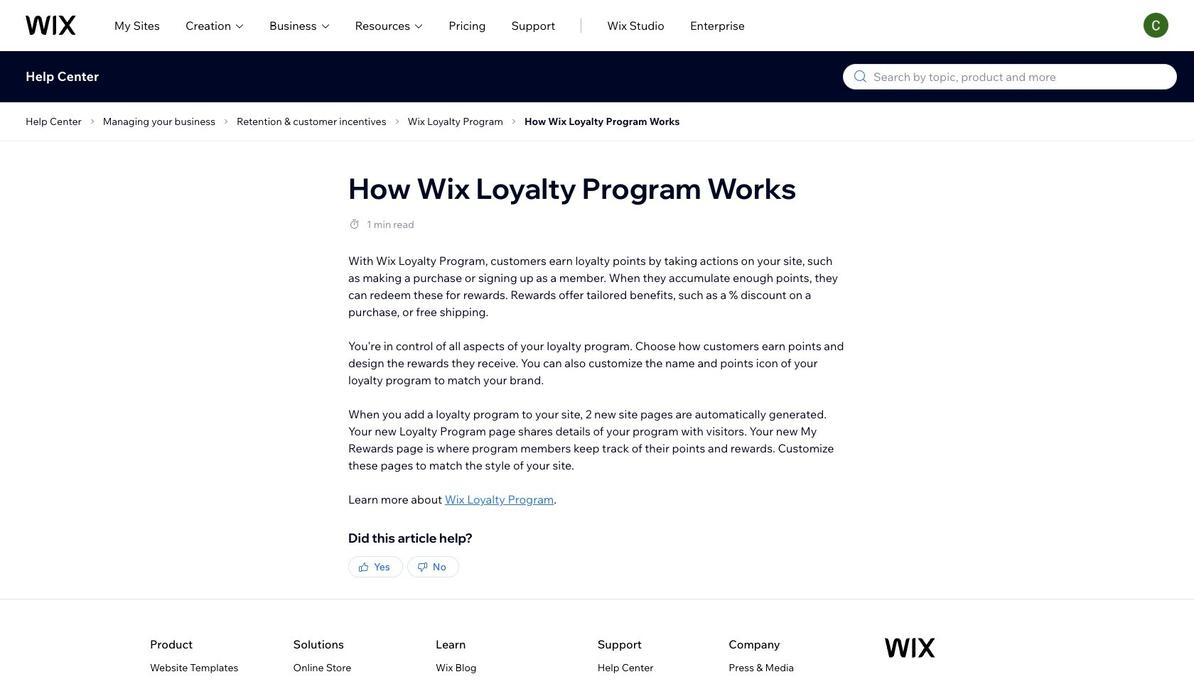 Task type: vqa. For each thing, say whether or not it's contained in the screenshot.
Search by topic, product and more field
yes



Task type: locate. For each thing, give the bounding box(es) containing it.
wix logo, homepage image
[[885, 638, 936, 658]]



Task type: describe. For each thing, give the bounding box(es) containing it.
Search by topic, product and more field
[[869, 65, 1168, 89]]

profile image image
[[1144, 13, 1169, 38]]



